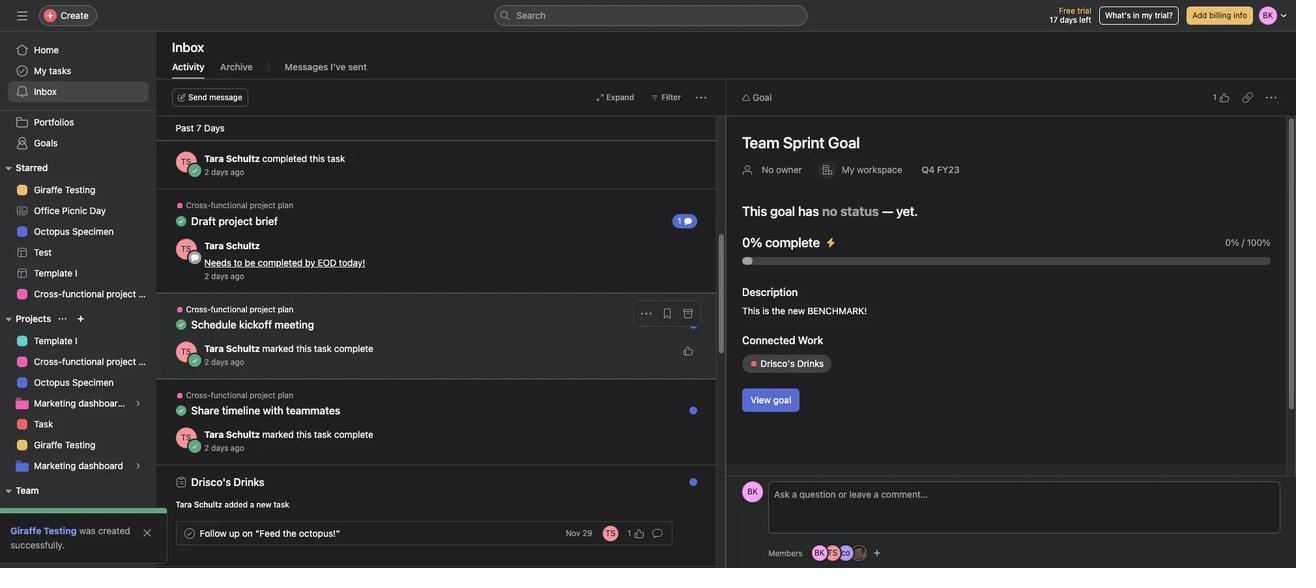 Task type: vqa. For each thing, say whether or not it's contained in the screenshot.
Interactive chart image
no



Task type: locate. For each thing, give the bounding box(es) containing it.
1 vertical spatial goal
[[774, 395, 791, 406]]

octopus up marketing dashboards link
[[34, 377, 70, 388]]

0 horizontal spatial 1 button
[[624, 525, 648, 543]]

testing
[[65, 184, 95, 196], [65, 440, 95, 451], [44, 526, 77, 537]]

drisco's drinks link down connected work
[[742, 355, 832, 373]]

1 vertical spatial goal
[[828, 134, 860, 152]]

marked down kickoff meeting
[[262, 343, 294, 355]]

tara down test b
[[204, 153, 224, 164]]

ts button down test b
[[176, 152, 196, 173]]

1 horizontal spatial more actions image
[[1266, 93, 1277, 103]]

ts button left the needs at the left of the page
[[176, 239, 196, 260]]

0 likes. click to like this task image
[[683, 346, 693, 356]]

schultz for test b
[[226, 153, 260, 164]]

octopus inside starred element
[[34, 226, 70, 237]]

team for team sprint goal
[[742, 134, 780, 152]]

template i down show options, current sort, top icon
[[34, 336, 77, 347]]

0 vertical spatial workspace
[[857, 164, 902, 175]]

close image
[[142, 529, 153, 539]]

0 vertical spatial specimen
[[72, 226, 114, 237]]

0 horizontal spatial drisco's drinks
[[191, 477, 264, 489]]

1 horizontal spatial new
[[788, 306, 805, 317]]

1 button left 0 comments icon on the bottom right
[[624, 525, 648, 543]]

giraffe inside starred element
[[34, 184, 62, 196]]

2 vertical spatial my
[[34, 508, 47, 519]]

my workspace up 'status'
[[842, 164, 902, 175]]

message
[[209, 93, 242, 102]]

draft left 'brief'
[[314, 115, 333, 124]]

goal up team sprint goal
[[753, 92, 772, 103]]

days down share
[[211, 444, 228, 454]]

team inside 'dialog'
[[742, 134, 780, 152]]

1 vertical spatial template i
[[34, 336, 77, 347]]

the right is
[[772, 306, 785, 317]]

drinks down connected work
[[797, 358, 824, 370]]

0 vertical spatial new
[[788, 306, 805, 317]]

cross- inside starred element
[[34, 289, 62, 300]]

view goal button
[[742, 389, 800, 413]]

0 vertical spatial goal
[[770, 204, 795, 219]]

on
[[242, 528, 253, 539]]

1 vertical spatial my
[[842, 164, 855, 175]]

1 specimen from the top
[[72, 226, 114, 237]]

2 marketing from the top
[[34, 461, 76, 472]]

goal up my workspace dropdown button
[[828, 134, 860, 152]]

global element
[[0, 32, 156, 110]]

1 i from the top
[[75, 268, 77, 279]]

0 horizontal spatial bk
[[748, 487, 758, 497]]

cross-functional project plan link up new project or portfolio icon
[[8, 284, 156, 305]]

cross-
[[186, 115, 211, 124], [186, 201, 211, 211], [34, 289, 62, 300], [186, 305, 211, 315], [34, 356, 62, 368], [186, 391, 211, 401]]

cross-functional project plan
[[186, 115, 293, 124], [186, 201, 293, 211], [34, 289, 156, 300], [186, 305, 293, 315], [34, 356, 156, 368], [186, 391, 293, 401]]

1 vertical spatial the
[[283, 528, 296, 539]]

left
[[1079, 15, 1092, 25]]

new right a
[[256, 501, 272, 510]]

team for team
[[16, 486, 39, 497]]

schultz inside tara schultz needs to be completed by eod today! 2 days ago
[[226, 240, 260, 252]]

my inside dropdown button
[[842, 164, 855, 175]]

2 tara schultz link from the top
[[204, 240, 260, 252]]

template down test at the top of page
[[34, 268, 73, 279]]

goal
[[753, 92, 772, 103], [828, 134, 860, 152]]

tara up completed image
[[176, 501, 192, 510]]

my
[[34, 65, 47, 76], [842, 164, 855, 175], [34, 508, 47, 519]]

drisco's drinks down connected work
[[761, 358, 824, 370]]

drisco's drinks
[[761, 358, 824, 370], [191, 477, 264, 489]]

my for my workspace dropdown button
[[842, 164, 855, 175]]

trial?
[[1155, 10, 1173, 20]]

this left is
[[742, 306, 760, 317]]

bk
[[748, 487, 758, 497], [815, 549, 825, 559]]

1 template i link from the top
[[8, 263, 149, 284]]

template i link down test at the top of page
[[8, 263, 149, 284]]

workspace inside teams element
[[49, 508, 94, 519]]

0 horizontal spatial inbox
[[34, 86, 57, 97]]

1 vertical spatial marked
[[262, 429, 294, 441]]

octopus
[[34, 226, 70, 237], [34, 377, 70, 388]]

2 octopus specimen from the top
[[34, 377, 114, 388]]

workspace inside dropdown button
[[857, 164, 902, 175]]

0 vertical spatial drisco's drinks link
[[742, 355, 832, 373]]

1 vertical spatial drisco's
[[191, 477, 231, 489]]

0 vertical spatial testing
[[65, 184, 95, 196]]

3 tara schultz link from the top
[[204, 343, 260, 355]]

1 ago from the top
[[231, 167, 244, 177]]

testing inside starred element
[[65, 184, 95, 196]]

0 vertical spatial bk
[[748, 487, 758, 497]]

4 tara schultz link from the top
[[204, 429, 260, 441]]

0 vertical spatial drisco's drinks
[[761, 358, 824, 370]]

1 vertical spatial testing
[[65, 440, 95, 451]]

tara inside tara schultz needs to be completed by eod today! 2 days ago
[[204, 240, 224, 252]]

functional inside projects element
[[62, 356, 104, 368]]

drisco's drinks link up 'tara schultz added a new task'
[[191, 477, 264, 489]]

task down draft project brief
[[327, 153, 345, 164]]

0 vertical spatial this
[[310, 153, 325, 164]]

1 vertical spatial octopus
[[34, 377, 70, 388]]

complete for schedule kickoff meeting
[[334, 343, 373, 355]]

what's in my trial?
[[1105, 10, 1173, 20]]

drinks up a
[[234, 477, 264, 489]]

inbox up activity
[[172, 40, 204, 55]]

1 complete from the top
[[334, 343, 373, 355]]

this
[[742, 204, 767, 219], [742, 306, 760, 317]]

ts button down schedule
[[176, 342, 196, 363]]

this
[[310, 153, 325, 164], [296, 343, 312, 355], [296, 429, 312, 441]]

this up 0% complete
[[742, 204, 767, 219]]

ago down timeline
[[231, 444, 244, 454]]

octopus specimen inside projects element
[[34, 377, 114, 388]]

octopus inside projects element
[[34, 377, 70, 388]]

draft project brief
[[191, 216, 278, 227]]

schultz left added
[[194, 501, 222, 510]]

giraffe
[[34, 184, 62, 196], [34, 440, 62, 451], [10, 526, 41, 537]]

bk button
[[742, 482, 763, 503]]

my inside global element
[[34, 65, 47, 76]]

1 vertical spatial giraffe
[[34, 440, 62, 451]]

sent
[[348, 61, 367, 72]]

marketing for marketing dashboard
[[34, 461, 76, 472]]

team up the no
[[742, 134, 780, 152]]

filter
[[662, 93, 681, 102]]

template i inside starred element
[[34, 268, 77, 279]]

1 vertical spatial cross-functional project plan link
[[8, 352, 156, 373]]

team button
[[0, 484, 39, 499]]

my for "my workspace" link
[[34, 508, 47, 519]]

marketing for marketing dashboards
[[34, 398, 76, 409]]

2 ago from the top
[[231, 272, 244, 282]]

team
[[742, 134, 780, 152], [16, 486, 39, 497]]

drisco's inside the drisco's drinks link
[[761, 358, 795, 370]]

2 i from the top
[[75, 336, 77, 347]]

/
[[1242, 237, 1245, 248]]

0 vertical spatial octopus
[[34, 226, 70, 237]]

1 vertical spatial octopus specimen
[[34, 377, 114, 388]]

project
[[250, 115, 276, 124], [335, 115, 361, 124], [250, 201, 276, 211], [106, 289, 136, 300], [250, 305, 276, 315], [106, 356, 136, 368], [250, 391, 276, 401]]

hide sidebar image
[[17, 10, 27, 21]]

1 vertical spatial workspace
[[49, 508, 94, 519]]

0 vertical spatial my
[[34, 65, 47, 76]]

task inside tara schultz completed this task 2 days ago
[[327, 153, 345, 164]]

my workspace inside "my workspace" link
[[34, 508, 94, 519]]

1 octopus from the top
[[34, 226, 70, 237]]

schultz for draft project brief
[[226, 240, 260, 252]]

ts button for share timeline with teammates
[[176, 428, 196, 449]]

specimen inside projects element
[[72, 377, 114, 388]]

in
[[1133, 10, 1140, 20]]

ts
[[181, 157, 191, 167], [181, 244, 191, 254], [181, 347, 191, 357], [181, 433, 191, 443], [606, 529, 616, 539], [828, 549, 838, 559]]

ago inside tara schultz completed this task 2 days ago
[[231, 167, 244, 177]]

days inside tara schultz completed this task 2 days ago
[[211, 167, 228, 177]]

octopus down office on the left top of page
[[34, 226, 70, 237]]

1
[[1213, 93, 1217, 102], [678, 216, 681, 226], [628, 529, 631, 539]]

schultz up to
[[226, 240, 260, 252]]

ago down 'schedule kickoff meeting'
[[231, 358, 244, 368]]

1 left leftcount image
[[678, 216, 681, 226]]

2 marked from the top
[[262, 429, 294, 441]]

1 vertical spatial template i link
[[8, 331, 149, 352]]

view
[[751, 395, 771, 406]]

this down with teammates
[[296, 429, 312, 441]]

goal inside "view goal" button
[[774, 395, 791, 406]]

office picnic day
[[34, 205, 106, 216]]

0% complete
[[742, 235, 820, 250]]

testing inside projects element
[[65, 440, 95, 451]]

more actions image right the 'copy goal link' icon
[[1266, 93, 1277, 103]]

marketing up task
[[34, 398, 76, 409]]

bk right archive all 'icon'
[[748, 487, 758, 497]]

1 vertical spatial 1 button
[[624, 525, 648, 543]]

2 2 from the top
[[204, 272, 209, 282]]

2 specimen from the top
[[72, 377, 114, 388]]

specimen
[[72, 226, 114, 237], [72, 377, 114, 388]]

is
[[763, 306, 769, 317]]

my inside teams element
[[34, 508, 47, 519]]

functional up new project or portfolio icon
[[62, 289, 104, 300]]

copy goal link image
[[1243, 93, 1253, 103]]

0 vertical spatial this
[[742, 204, 767, 219]]

tara for test b
[[204, 153, 224, 164]]

completed
[[262, 153, 307, 164], [258, 257, 303, 269]]

ts button right 29
[[603, 526, 618, 542]]

inbox inside global element
[[34, 86, 57, 97]]

the right "feed
[[283, 528, 296, 539]]

octopus specimen down picnic
[[34, 226, 114, 237]]

ts button for schedule kickoff meeting
[[176, 342, 196, 363]]

i've
[[330, 61, 346, 72]]

my workspace link
[[8, 503, 149, 524]]

a
[[250, 501, 254, 510]]

has
[[798, 204, 819, 219]]

cross-functional project plan inside projects element
[[34, 356, 156, 368]]

0 vertical spatial octopus specimen
[[34, 226, 114, 237]]

giraffe testing
[[34, 184, 95, 196], [34, 440, 95, 451], [10, 526, 77, 537]]

more actions image
[[1266, 93, 1277, 103], [641, 309, 651, 319]]

my workspace up "was created successfully." at the bottom left of the page
[[34, 508, 94, 519]]

octopus specimen link for picnic
[[8, 222, 149, 242]]

this down kickoff meeting
[[296, 343, 312, 355]]

tara schultz link down test b
[[204, 153, 260, 164]]

giraffe testing for the middle giraffe testing link
[[34, 440, 95, 451]]

0 vertical spatial template
[[34, 268, 73, 279]]

drisco's down connected work
[[761, 358, 795, 370]]

connected work
[[742, 335, 823, 347]]

2 vertical spatial giraffe
[[10, 526, 41, 537]]

cross- inside projects element
[[34, 356, 62, 368]]

tara for draft project brief
[[204, 240, 224, 252]]

project brief
[[219, 216, 278, 227]]

2 horizontal spatial 1
[[1213, 93, 1217, 102]]

cross-functional project plan up draft project brief
[[186, 201, 293, 211]]

1 template from the top
[[34, 268, 73, 279]]

add member image
[[873, 550, 881, 558]]

completed image
[[182, 526, 197, 542]]

4 ago from the top
[[231, 444, 244, 454]]

1 octopus specimen link from the top
[[8, 222, 149, 242]]

1 vertical spatial specimen
[[72, 377, 114, 388]]

my down team dropdown button
[[34, 508, 47, 519]]

1 marked from the top
[[262, 343, 294, 355]]

team up successfully.
[[16, 486, 39, 497]]

0 horizontal spatial team
[[16, 486, 39, 497]]

workspace for my workspace dropdown button
[[857, 164, 902, 175]]

0 vertical spatial cross-functional project plan link
[[8, 284, 156, 305]]

testing down 'task' link
[[65, 440, 95, 451]]

marketing dashboards
[[34, 398, 128, 409]]

team sprint goal link
[[742, 134, 860, 152]]

invite button
[[12, 540, 69, 564]]

tara schultz link down schedule
[[204, 343, 260, 355]]

1 vertical spatial completed
[[258, 257, 303, 269]]

marketing inside marketing dashboards link
[[34, 398, 76, 409]]

template inside starred element
[[34, 268, 73, 279]]

testing up invite
[[44, 526, 77, 537]]

cross- up projects
[[34, 289, 62, 300]]

1 inside 'team sprint goal' 'dialog'
[[1213, 93, 1217, 102]]

1 horizontal spatial drinks
[[797, 358, 824, 370]]

0 vertical spatial team
[[742, 134, 780, 152]]

1 vertical spatial octopus specimen link
[[8, 373, 149, 394]]

2 octopus specimen link from the top
[[8, 373, 149, 394]]

template i for 1st template i link from the bottom of the page
[[34, 336, 77, 347]]

tara for share timeline with teammates
[[204, 429, 224, 441]]

this for this goal has no status — yet.
[[742, 204, 767, 219]]

more actions image
[[696, 93, 706, 103]]

1 horizontal spatial the
[[772, 306, 785, 317]]

template i down test at the top of page
[[34, 268, 77, 279]]

search
[[516, 10, 546, 21]]

1 vertical spatial inbox
[[34, 86, 57, 97]]

portfolios link
[[8, 112, 149, 133]]

my workspace for my workspace dropdown button
[[842, 164, 902, 175]]

schultz up project brief
[[226, 153, 260, 164]]

was created successfully.
[[10, 526, 130, 551]]

1 horizontal spatial team
[[742, 134, 780, 152]]

1 vertical spatial this
[[296, 343, 312, 355]]

days inside tara schultz needs to be completed by eod today! 2 days ago
[[211, 272, 228, 282]]

i inside starred element
[[75, 268, 77, 279]]

cross-functional project plan up dashboards
[[34, 356, 156, 368]]

i inside projects element
[[75, 336, 77, 347]]

fy23
[[937, 164, 960, 175]]

2 template i from the top
[[34, 336, 77, 347]]

schultz inside tara schultz completed this task 2 days ago
[[226, 153, 260, 164]]

octopus specimen link down picnic
[[8, 222, 149, 242]]

cross-functional project plan link up 'marketing dashboards' in the left bottom of the page
[[8, 352, 156, 373]]

giraffe testing inside starred element
[[34, 184, 95, 196]]

1 tara schultz marked this task complete 2 days ago from the top
[[204, 343, 373, 368]]

0 vertical spatial 1
[[1213, 93, 1217, 102]]

project up 'schedule kickoff meeting'
[[250, 305, 276, 315]]

test
[[34, 247, 52, 258]]

2 octopus from the top
[[34, 377, 70, 388]]

specimen down day
[[72, 226, 114, 237]]

inbox link
[[8, 81, 149, 102]]

0 vertical spatial i
[[75, 268, 77, 279]]

1 marketing from the top
[[34, 398, 76, 409]]

1 horizontal spatial workspace
[[857, 164, 902, 175]]

archive
[[220, 61, 253, 72]]

schultz
[[226, 153, 260, 164], [226, 240, 260, 252], [226, 343, 260, 355], [226, 429, 260, 441], [194, 501, 222, 510]]

0 vertical spatial drisco's
[[761, 358, 795, 370]]

office picnic day link
[[8, 201, 149, 222]]

octopus specimen link up 'marketing dashboards' in the left bottom of the page
[[8, 373, 149, 394]]

created
[[98, 526, 130, 537]]

2 tara schultz marked this task complete 2 days ago from the top
[[204, 429, 373, 454]]

days down the needs at the left of the page
[[211, 272, 228, 282]]

task for test b
[[327, 153, 345, 164]]

0 vertical spatial the
[[772, 306, 785, 317]]

0 vertical spatial template i link
[[8, 263, 149, 284]]

1 vertical spatial marketing
[[34, 461, 76, 472]]

the
[[772, 306, 785, 317], [283, 528, 296, 539]]

0 vertical spatial draft
[[314, 115, 333, 124]]

2 vertical spatial testing
[[44, 526, 77, 537]]

giraffe inside projects element
[[34, 440, 62, 451]]

tara down schedule
[[204, 343, 224, 355]]

1 vertical spatial this
[[742, 306, 760, 317]]

project up project brief
[[250, 201, 276, 211]]

tara inside tara schultz completed this task 2 days ago
[[204, 153, 224, 164]]

insights element
[[0, 68, 156, 156]]

0 horizontal spatial drinks
[[234, 477, 264, 489]]

archive notification image up leftcount image
[[683, 205, 693, 215]]

inbox down "my tasks"
[[34, 86, 57, 97]]

1 left the 'copy goal link' icon
[[1213, 93, 1217, 102]]

1 horizontal spatial 1
[[678, 216, 681, 226]]

giraffe testing link up marketing dashboard
[[8, 435, 149, 456]]

1 horizontal spatial drisco's
[[761, 358, 795, 370]]

1 vertical spatial drisco's drinks link
[[191, 477, 264, 489]]

description
[[742, 287, 798, 298]]

2 down the needs at the left of the page
[[204, 272, 209, 282]]

0 vertical spatial completed
[[262, 153, 307, 164]]

0 horizontal spatial workspace
[[49, 508, 94, 519]]

ago
[[231, 167, 244, 177], [231, 272, 244, 282], [231, 358, 244, 368], [231, 444, 244, 454]]

cross- up draft project brief
[[186, 201, 211, 211]]

template inside projects element
[[34, 336, 73, 347]]

0 vertical spatial giraffe testing
[[34, 184, 95, 196]]

status
[[841, 204, 879, 219]]

task for share timeline with teammates
[[314, 429, 332, 441]]

functional inside starred element
[[62, 289, 104, 300]]

project up tara schultz completed this task 2 days ago
[[250, 115, 276, 124]]

this for this is the new benchmark!
[[742, 306, 760, 317]]

template i inside projects element
[[34, 336, 77, 347]]

octopus for cross-
[[34, 377, 70, 388]]

0 vertical spatial tara schultz marked this task complete 2 days ago
[[204, 343, 373, 368]]

tara schultz link down timeline
[[204, 429, 260, 441]]

1 this from the top
[[742, 204, 767, 219]]

my workspace inside my workspace dropdown button
[[842, 164, 902, 175]]

1 tara schultz link from the top
[[204, 153, 260, 164]]

i down new project or portfolio icon
[[75, 336, 77, 347]]

ts button
[[176, 152, 196, 173], [176, 239, 196, 260], [176, 342, 196, 363], [176, 428, 196, 449], [603, 526, 618, 542]]

octopus specimen
[[34, 226, 114, 237], [34, 377, 114, 388]]

1 button left the 'copy goal link' icon
[[1209, 89, 1234, 107]]

team inside dropdown button
[[16, 486, 39, 497]]

specimen inside starred element
[[72, 226, 114, 237]]

0 horizontal spatial 1
[[628, 529, 631, 539]]

1 template i from the top
[[34, 268, 77, 279]]

functional up 'marketing dashboards' in the left bottom of the page
[[62, 356, 104, 368]]

1 2 from the top
[[204, 167, 209, 177]]

0 vertical spatial template i
[[34, 268, 77, 279]]

days right 17
[[1060, 15, 1077, 25]]

1 vertical spatial archive notification image
[[683, 309, 693, 319]]

0 vertical spatial giraffe
[[34, 184, 62, 196]]

giraffe testing link up picnic
[[8, 180, 149, 201]]

this for test b
[[310, 153, 325, 164]]

timeline
[[222, 405, 260, 417]]

be
[[245, 257, 255, 269]]

task down with teammates
[[314, 429, 332, 441]]

template i link
[[8, 263, 149, 284], [8, 331, 149, 352]]

marketing inside marketing dashboard 'link'
[[34, 461, 76, 472]]

my up 'status'
[[842, 164, 855, 175]]

2 complete from the top
[[334, 429, 373, 441]]

tara up the needs at the left of the page
[[204, 240, 224, 252]]

0 vertical spatial archive notification image
[[683, 205, 693, 215]]

octopus specimen inside starred element
[[34, 226, 114, 237]]

giraffe testing inside projects element
[[34, 440, 95, 451]]

schedule kickoff meeting
[[191, 319, 314, 331]]

starred element
[[0, 156, 156, 308]]

tara schultz marked this task complete 2 days ago down kickoff meeting
[[204, 343, 373, 368]]

ts for share timeline with teammates
[[181, 433, 191, 443]]

schultz down 'schedule kickoff meeting'
[[226, 343, 260, 355]]

0 horizontal spatial draft
[[191, 216, 216, 227]]

workspace up was
[[49, 508, 94, 519]]

1 vertical spatial complete
[[334, 429, 373, 441]]

0 vertical spatial marked
[[262, 343, 294, 355]]

0 vertical spatial drinks
[[797, 358, 824, 370]]

2 archive notification image from the top
[[683, 309, 693, 319]]

1 vertical spatial tara schultz marked this task complete 2 days ago
[[204, 429, 373, 454]]

specimen up dashboards
[[72, 377, 114, 388]]

giraffe testing for the top giraffe testing link
[[34, 184, 95, 196]]

tara schultz link for draft project brief
[[204, 240, 260, 252]]

1 vertical spatial i
[[75, 336, 77, 347]]

cross- up test b
[[186, 115, 211, 124]]

2 vertical spatial giraffe testing
[[10, 526, 77, 537]]

template i link down new project or portfolio icon
[[8, 331, 149, 352]]

2 this from the top
[[742, 306, 760, 317]]

1 octopus specimen from the top
[[34, 226, 114, 237]]

ago down to
[[231, 272, 244, 282]]

send
[[188, 93, 207, 102]]

this inside tara schultz completed this task 2 days ago
[[310, 153, 325, 164]]

3 2 from the top
[[204, 358, 209, 368]]

filter button
[[645, 89, 687, 107]]

my tasks link
[[8, 61, 149, 81]]

1 vertical spatial template
[[34, 336, 73, 347]]

giraffe testing down 'task' link
[[34, 440, 95, 451]]

no
[[762, 164, 774, 175]]

0 vertical spatial marketing
[[34, 398, 76, 409]]

add billing info
[[1193, 10, 1247, 20]]

template
[[34, 268, 73, 279], [34, 336, 73, 347]]

template i
[[34, 268, 77, 279], [34, 336, 77, 347]]

2 template from the top
[[34, 336, 73, 347]]

add
[[1193, 10, 1207, 20]]

template down show options, current sort, top icon
[[34, 336, 73, 347]]

giraffe for the top giraffe testing link
[[34, 184, 62, 196]]

complete
[[334, 343, 373, 355], [334, 429, 373, 441]]

goal
[[770, 204, 795, 219], [774, 395, 791, 406]]

archive notification image
[[683, 205, 693, 215], [683, 309, 693, 319]]

ts inside 'team sprint goal' 'dialog'
[[828, 549, 838, 559]]

1 horizontal spatial drisco's drinks link
[[742, 355, 832, 373]]

1 vertical spatial my workspace
[[34, 508, 94, 519]]

bk left co
[[815, 549, 825, 559]]

0 vertical spatial complete
[[334, 343, 373, 355]]

1 horizontal spatial bk
[[815, 549, 825, 559]]

2
[[204, 167, 209, 177], [204, 272, 209, 282], [204, 358, 209, 368], [204, 444, 209, 454]]

days
[[1060, 15, 1077, 25], [211, 167, 228, 177], [211, 272, 228, 282], [211, 358, 228, 368], [211, 444, 228, 454]]



Task type: describe. For each thing, give the bounding box(es) containing it.
share timeline with teammates
[[191, 405, 340, 417]]

expand button
[[590, 89, 640, 107]]

expand
[[606, 93, 634, 102]]

octopus specimen for functional
[[34, 377, 114, 388]]

Completed checkbox
[[182, 526, 197, 542]]

ago inside tara schultz needs to be completed by eod today! 2 days ago
[[231, 272, 244, 282]]

show options, current sort, top image
[[59, 315, 67, 323]]

2 cross-functional project plan link from the top
[[8, 352, 156, 373]]

test link
[[8, 242, 149, 263]]

cross-functional project plan inside starred element
[[34, 289, 156, 300]]

activity link
[[172, 61, 205, 79]]

sprint
[[783, 134, 825, 152]]

cross-functional project plan up 'schedule kickoff meeting'
[[186, 305, 293, 315]]

days inside free trial 17 days left
[[1060, 15, 1077, 25]]

completed inside tara schultz completed this task 2 days ago
[[262, 153, 307, 164]]

this goal has no status — yet.
[[742, 204, 918, 219]]

schultz for share timeline with teammates
[[226, 429, 260, 441]]

specimen for functional
[[72, 377, 114, 388]]

nov
[[566, 529, 580, 539]]

tara schultz link for share timeline with teammates
[[204, 429, 260, 441]]

yet.
[[896, 204, 918, 219]]

up
[[229, 528, 240, 539]]

cross- up share
[[186, 391, 211, 401]]

marketing dashboards link
[[8, 394, 149, 414]]

the inside 'team sprint goal' 'dialog'
[[772, 306, 785, 317]]

goals link
[[8, 133, 149, 154]]

projects
[[16, 313, 51, 325]]

picnic
[[62, 205, 87, 216]]

create
[[61, 10, 89, 21]]

goals
[[34, 138, 58, 149]]

drisco's drinks link inside 'team sprint goal' 'dialog'
[[742, 355, 832, 373]]

eod
[[318, 257, 337, 269]]

trial
[[1078, 6, 1092, 16]]

ts button for draft project brief
[[176, 239, 196, 260]]

completed inside tara schultz needs to be completed by eod today! 2 days ago
[[258, 257, 303, 269]]

today!
[[339, 257, 365, 269]]

workspace for "my workspace" link
[[49, 508, 94, 519]]

100%
[[1247, 237, 1271, 248]]

1 vertical spatial 1
[[678, 216, 681, 226]]

follow
[[200, 528, 227, 539]]

functional down message on the left of page
[[211, 115, 247, 124]]

ja
[[855, 549, 863, 559]]

project up see details, marketing dashboards icon
[[106, 356, 136, 368]]

team sprint goal dialog
[[727, 80, 1296, 569]]

home
[[34, 44, 59, 55]]

send message
[[188, 93, 242, 102]]

plan inside projects element
[[138, 356, 156, 368]]

marketing dashboard
[[34, 461, 123, 472]]

cross-functional project plan down message on the left of page
[[186, 115, 293, 124]]

2 template i link from the top
[[8, 331, 149, 352]]

my workspace for "my workspace" link
[[34, 508, 94, 519]]

0 vertical spatial giraffe testing link
[[8, 180, 149, 201]]

archive notifications image
[[683, 395, 693, 405]]

bk inside button
[[748, 487, 758, 497]]

messages i've sent
[[285, 61, 367, 72]]

testing for the middle giraffe testing link
[[65, 440, 95, 451]]

1 horizontal spatial 1 button
[[1209, 89, 1234, 107]]

my for "my tasks" link at the left top of the page
[[34, 65, 47, 76]]

co
[[841, 549, 850, 559]]

teams element
[[0, 480, 156, 527]]

1 vertical spatial new
[[256, 501, 272, 510]]

complete for share timeline with teammates
[[334, 429, 373, 441]]

my
[[1142, 10, 1153, 20]]

ts for draft project brief
[[181, 244, 191, 254]]

what's
[[1105, 10, 1131, 20]]

tara schultz completed this task 2 days ago
[[204, 153, 345, 177]]

see details, marketing dashboard image
[[134, 463, 142, 471]]

by
[[305, 257, 315, 269]]

new project or portfolio image
[[77, 315, 85, 323]]

4 2 from the top
[[204, 444, 209, 454]]

draft for draft project brief
[[314, 115, 333, 124]]

1 cross-functional project plan link from the top
[[8, 284, 156, 305]]

kickoff meeting
[[239, 319, 314, 331]]

nov 29 button
[[566, 529, 592, 539]]

benchmark!
[[808, 306, 867, 317]]

task for schedule kickoff meeting
[[314, 343, 332, 355]]

0 horizontal spatial more actions image
[[641, 309, 651, 319]]

functional up timeline
[[211, 391, 247, 401]]

q4 fy23
[[922, 164, 960, 175]]

0 comments image
[[652, 529, 662, 539]]

29
[[583, 529, 592, 539]]

task link
[[8, 414, 149, 435]]

new inside 'team sprint goal' 'dialog'
[[788, 306, 805, 317]]

2 vertical spatial giraffe testing link
[[10, 526, 77, 537]]

billing
[[1209, 10, 1231, 20]]

tara schultz needs to be completed by eod today! 2 days ago
[[204, 240, 365, 282]]

template for 1st template i link from the bottom of the page
[[34, 336, 73, 347]]

schedule
[[191, 319, 236, 331]]

tara schultz link for schedule kickoff meeting
[[204, 343, 260, 355]]

1 horizontal spatial goal
[[828, 134, 860, 152]]

activity
[[172, 61, 205, 72]]

this for schedule kickoff meeting
[[296, 343, 312, 355]]

projects button
[[0, 312, 51, 327]]

project inside starred element
[[106, 289, 136, 300]]

drisco's drinks inside 'team sprint goal' 'dialog'
[[761, 358, 824, 370]]

share
[[191, 405, 219, 417]]

octopus for office
[[34, 226, 70, 237]]

0 vertical spatial more actions image
[[1266, 93, 1277, 103]]

project left 'brief'
[[335, 115, 361, 124]]

marked for timeline
[[262, 429, 294, 441]]

starred
[[16, 162, 48, 173]]

schultz for schedule kickoff meeting
[[226, 343, 260, 355]]

see details, marketing dashboards image
[[134, 400, 142, 408]]

info
[[1234, 10, 1247, 20]]

messages i've sent link
[[285, 61, 367, 79]]

tara schultz link for test b
[[204, 153, 260, 164]]

cross- up schedule
[[186, 305, 211, 315]]

starred button
[[0, 160, 48, 176]]

add billing info button
[[1187, 7, 1253, 25]]

giraffe for the middle giraffe testing link
[[34, 440, 62, 451]]

0 horizontal spatial drisco's drinks link
[[191, 477, 264, 489]]

tara schultz added a new task
[[176, 501, 289, 510]]

functional up draft project brief
[[211, 201, 247, 211]]

past 7 days
[[176, 123, 225, 134]]

template i for 2nd template i link from the bottom of the page
[[34, 268, 77, 279]]

ts button for test b
[[176, 152, 196, 173]]

free trial 17 days left
[[1050, 6, 1092, 25]]

template for 2nd template i link from the bottom of the page
[[34, 268, 73, 279]]

no owner
[[762, 164, 802, 175]]

successfully.
[[10, 540, 64, 551]]

functional up schedule
[[211, 305, 247, 315]]

task right a
[[274, 501, 289, 510]]

octopus!"
[[299, 528, 340, 539]]

1 vertical spatial giraffe testing link
[[8, 435, 149, 456]]

0%
[[1225, 237, 1239, 248]]

plan inside starred element
[[138, 289, 156, 300]]

ts for schedule kickoff meeting
[[181, 347, 191, 357]]

octopus specimen link for functional
[[8, 373, 149, 394]]

q4 fy23 button
[[913, 158, 968, 182]]

draft project brief
[[314, 115, 380, 124]]

drinks inside 'team sprint goal' 'dialog'
[[797, 358, 824, 370]]

free
[[1059, 6, 1075, 16]]

1 vertical spatial bk
[[815, 549, 825, 559]]

dashboards
[[78, 398, 128, 409]]

—
[[882, 204, 893, 219]]

q4
[[922, 164, 935, 175]]

tara for schedule kickoff meeting
[[204, 343, 224, 355]]

days down schedule
[[211, 358, 228, 368]]

my workspace button
[[813, 158, 908, 182]]

archive all image
[[683, 481, 693, 491]]

was
[[79, 526, 96, 537]]

2 inside tara schultz completed this task 2 days ago
[[204, 167, 209, 177]]

dashboard
[[78, 461, 123, 472]]

"feed
[[255, 528, 280, 539]]

office
[[34, 205, 60, 216]]

2 inside tara schultz needs to be completed by eod today! 2 days ago
[[204, 272, 209, 282]]

1 vertical spatial drisco's drinks
[[191, 477, 264, 489]]

1 horizontal spatial inbox
[[172, 40, 204, 55]]

3 ago from the top
[[231, 358, 244, 368]]

0 vertical spatial goal
[[753, 92, 772, 103]]

cross-functional project plan up timeline
[[186, 391, 293, 401]]

search list box
[[494, 5, 807, 26]]

with teammates
[[263, 405, 340, 417]]

goal for this
[[770, 204, 795, 219]]

1 archive notification image from the top
[[683, 205, 693, 215]]

ts for test b
[[181, 157, 191, 167]]

octopus specimen for picnic
[[34, 226, 114, 237]]

7 days
[[196, 123, 225, 134]]

tara schultz marked this task complete 2 days ago for timeline
[[204, 429, 373, 454]]

marked for kickoff meeting
[[262, 343, 294, 355]]

2 vertical spatial 1
[[628, 529, 631, 539]]

specimen for picnic
[[72, 226, 114, 237]]

tara schultz marked this task complete 2 days ago for kickoff meeting
[[204, 343, 373, 368]]

0 horizontal spatial drisco's
[[191, 477, 231, 489]]

what's in my trial? button
[[1099, 7, 1179, 25]]

i for 2nd template i link from the bottom of the page
[[75, 268, 77, 279]]

day
[[90, 205, 106, 216]]

1 vertical spatial drinks
[[234, 477, 264, 489]]

goal for view
[[774, 395, 791, 406]]

draft for draft project brief
[[191, 216, 216, 227]]

past
[[176, 123, 194, 134]]

search button
[[494, 5, 807, 26]]

follow up on "feed the octopus!"
[[200, 528, 340, 539]]

my tasks
[[34, 65, 71, 76]]

add to bookmarks image
[[662, 309, 672, 319]]

view goal
[[751, 395, 791, 406]]

leftcount image
[[684, 218, 692, 225]]

this for share timeline with teammates
[[296, 429, 312, 441]]

testing for the top giraffe testing link
[[65, 184, 95, 196]]

i for 1st template i link from the bottom of the page
[[75, 336, 77, 347]]

project up share timeline with teammates
[[250, 391, 276, 401]]

projects element
[[0, 308, 156, 480]]



